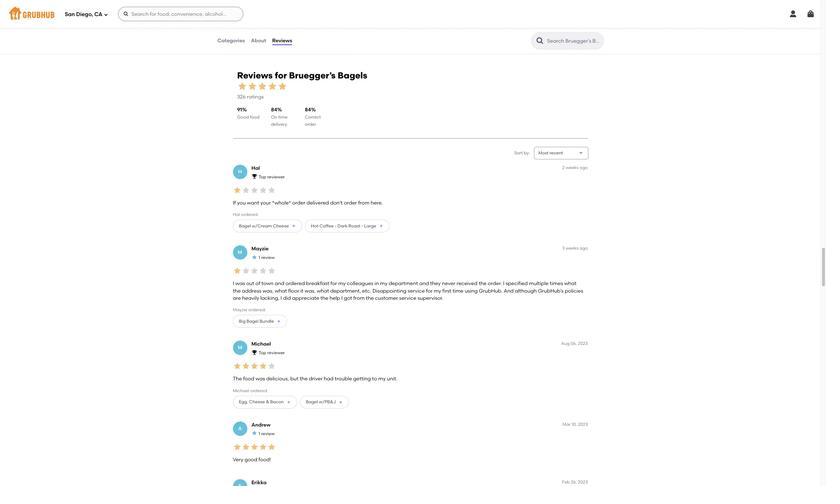 Task type: vqa. For each thing, say whether or not it's contained in the screenshot.
bottom ago
yes



Task type: describe. For each thing, give the bounding box(es) containing it.
reviews button
[[272, 28, 293, 54]]

0 horizontal spatial what
[[275, 288, 287, 294]]

feb 26, 2023
[[563, 480, 588, 485]]

reviews for reviews for bruegger's bagels
[[237, 70, 273, 80]]

are
[[233, 295, 241, 301]]

bagel w/cream cheese
[[239, 223, 289, 228]]

2 horizontal spatial svg image
[[807, 10, 816, 18]]

of
[[256, 281, 260, 287]]

delivery for 25–40 min $2.99 delivery
[[495, 31, 511, 36]]

time inside i was out of town and ordered breakfast for my colleagues in my department and they never received the order. i specified multiple times what the address was, what floor it was, what department, etc. disappointing service for my first time using grubhub. and although grubhub's policies are heavily lacking, i did appreciate the help i got from the customer service supervisor.
[[453, 288, 464, 294]]

1 review for mayzie
[[259, 255, 275, 260]]

25–40 min $2.99 delivery
[[484, 25, 511, 36]]

06,
[[571, 341, 577, 346]]

review for andrew
[[261, 431, 275, 436]]

326
[[237, 94, 246, 100]]

1 was, from the left
[[263, 288, 274, 294]]

84 for 84 correct order
[[305, 107, 311, 113]]

84 for 84 on time delivery
[[271, 107, 277, 113]]

bagel for bagel w/pb&j
[[306, 400, 318, 405]]

the up grubhub.
[[479, 281, 487, 287]]

subscription pass image
[[228, 15, 235, 21]]

plus icon image for egg, cheese & bacon
[[287, 400, 291, 404]]

never
[[442, 281, 456, 287]]

2023 for the food was delicious, but the driver had trouble getting to my unit.
[[578, 341, 588, 346]]

0 horizontal spatial svg image
[[104, 12, 108, 17]]

big
[[239, 319, 246, 324]]

most recent
[[539, 150, 563, 155]]

Search for food, convenience, alcohol... search field
[[118, 7, 244, 21]]

it
[[301, 288, 304, 294]]

weeks for i was out of town and ordered breakfast for my colleagues in my department and they never received the order. i specified multiple times what the address was, what floor it was, what department, etc. disappointing service for my first time using grubhub. and although grubhub's policies are heavily lacking, i did appreciate the help i got from the customer service supervisor.
[[566, 246, 579, 251]]

ordered: for want
[[241, 212, 259, 217]]

2 - from the left
[[362, 223, 363, 228]]

Sort by: field
[[539, 150, 563, 156]]

san
[[65, 11, 75, 17]]

order.
[[488, 281, 502, 287]]

1 vertical spatial service
[[400, 295, 417, 301]]

1 vertical spatial food
[[243, 376, 254, 382]]

erikka
[[252, 480, 267, 486]]

department,
[[330, 288, 361, 294]]

the up are
[[233, 288, 241, 294]]

and
[[504, 288, 514, 294]]

sort by:
[[515, 150, 530, 155]]

help
[[330, 295, 340, 301]]

egg, cheese & bacon button
[[233, 396, 297, 409]]

first
[[443, 288, 452, 294]]

categories
[[218, 38, 245, 44]]

$4.49
[[228, 31, 238, 36]]

1 vertical spatial bagel
[[247, 319, 259, 324]]

1 and from the left
[[275, 281, 285, 287]]

egg,
[[239, 400, 248, 405]]

delivery for 25–40 min $4.49 delivery
[[239, 31, 255, 36]]

michael ordered:
[[233, 388, 268, 393]]

weeks for if you want your *whole* order delivered don't order from here.
[[566, 165, 579, 170]]

$2.99
[[484, 31, 494, 36]]

88
[[314, 32, 320, 38]]

big bagel bundle button
[[233, 315, 287, 328]]

from inside i was out of town and ordered breakfast for my colleagues in my department and they never received the order. i specified multiple times what the address was, what floor it was, what department, etc. disappointing service for my first time using grubhub. and although grubhub's policies are heavily lacking, i did appreciate the help i got from the customer service supervisor.
[[354, 295, 365, 301]]

i up and
[[503, 281, 505, 287]]

bruegger's
[[289, 70, 336, 80]]

bagels
[[338, 70, 368, 80]]

address
[[242, 288, 262, 294]]

in
[[375, 281, 379, 287]]

your
[[261, 200, 271, 206]]

mar
[[563, 422, 571, 427]]

the down the etc.
[[366, 295, 374, 301]]

town
[[262, 281, 274, 287]]

appreciate
[[292, 295, 319, 301]]

ordered: for out
[[248, 307, 266, 312]]

trophy icon image for michael
[[252, 349, 257, 355]]

they
[[430, 281, 441, 287]]

ordered: for was
[[250, 388, 268, 393]]

&
[[266, 400, 269, 405]]

coffee
[[320, 223, 334, 228]]

michael for michael
[[252, 341, 271, 347]]

got
[[344, 295, 352, 301]]

the left help
[[321, 295, 329, 301]]

1 horizontal spatial was
[[256, 376, 265, 382]]

using
[[465, 288, 478, 294]]

2 horizontal spatial ratings
[[579, 25, 594, 30]]

my right the to
[[378, 376, 386, 382]]

3 2023 from the top
[[578, 480, 588, 485]]

25–40 min $4.49 delivery
[[228, 25, 255, 36]]

policies
[[565, 288, 584, 294]]

0 horizontal spatial for
[[275, 70, 287, 80]]

if you want your *whole* order delivered don't order from here.
[[233, 200, 383, 206]]

colleagues
[[347, 281, 374, 287]]

2 vertical spatial for
[[426, 288, 433, 294]]

bagel w/pb&j button
[[300, 396, 349, 409]]

you
[[237, 200, 246, 206]]

84 correct order
[[305, 107, 321, 127]]

dark
[[338, 223, 348, 228]]

min for $2.99
[[497, 25, 505, 30]]

the food was delicious, but the driver had trouble getting to my unit.
[[233, 376, 398, 382]]

mayzie for mayzie
[[252, 246, 269, 252]]

ca
[[94, 11, 103, 17]]

here.
[[371, 200, 383, 206]]

bagel for bagel w/cream cheese
[[239, 223, 251, 228]]

main navigation navigation
[[0, 0, 821, 28]]

bagel w/cream cheese button
[[233, 220, 302, 233]]

feb
[[563, 480, 570, 485]]

m for mayzie
[[238, 249, 242, 255]]

time inside 84 on time delivery
[[278, 115, 288, 120]]

etc.
[[362, 288, 372, 294]]

reviews for reviews
[[272, 38, 292, 44]]

top for hal
[[259, 174, 266, 179]]

had
[[324, 376, 334, 382]]

hot coffee - dark roast - large button
[[305, 220, 390, 233]]

san diego, ca
[[65, 11, 103, 17]]

1 review for andrew
[[259, 431, 275, 436]]

reviews for bruegger's bagels
[[237, 70, 368, 80]]

1 vertical spatial for
[[331, 281, 337, 287]]

my down "they"
[[434, 288, 442, 294]]

delivery for 25–40 min $2.49 delivery
[[367, 31, 383, 36]]

multiple
[[529, 281, 549, 287]]

*whole*
[[272, 200, 291, 206]]

326 ratings
[[237, 94, 264, 100]]

2023 for very good food!
[[578, 422, 588, 427]]

2 weeks ago
[[563, 165, 588, 170]]

$2.49
[[356, 31, 366, 36]]

received
[[457, 281, 478, 287]]

lacking,
[[261, 295, 280, 301]]

10,
[[572, 422, 577, 427]]

cheese inside button
[[249, 400, 265, 405]]

ihop link
[[228, 6, 338, 14]]

if
[[233, 200, 236, 206]]

min for $4.49
[[241, 25, 249, 30]]

the
[[233, 376, 242, 382]]



Task type: locate. For each thing, give the bounding box(es) containing it.
1 for andrew
[[259, 431, 260, 436]]

reviewer for hal
[[267, 174, 285, 179]]

2 horizontal spatial 25–40
[[484, 25, 496, 30]]

bagel down hal ordered:
[[239, 223, 251, 228]]

1 weeks from the top
[[566, 165, 579, 170]]

time
[[278, 115, 288, 120], [453, 288, 464, 294]]

1 horizontal spatial was,
[[305, 288, 316, 294]]

categories button
[[217, 28, 245, 54]]

ordered
[[286, 281, 305, 287]]

plus icon image inside hot coffee - dark roast - large button
[[379, 224, 384, 228]]

1 horizontal spatial ratings
[[321, 32, 338, 38]]

good
[[237, 115, 249, 120]]

mayzie
[[252, 246, 269, 252], [233, 307, 247, 312]]

0 horizontal spatial ratings
[[247, 94, 264, 100]]

1 84 from the left
[[271, 107, 277, 113]]

although
[[515, 288, 537, 294]]

michael
[[252, 341, 271, 347], [233, 388, 249, 393]]

m down big
[[238, 345, 242, 351]]

0 vertical spatial top reviewer
[[259, 174, 285, 179]]

1 vertical spatial top reviewer
[[259, 350, 285, 355]]

plus icon image inside big bagel bundle button
[[277, 319, 281, 324]]

0 vertical spatial service
[[408, 288, 425, 294]]

1 for mayzie
[[259, 255, 260, 260]]

2 vertical spatial bagel
[[306, 400, 318, 405]]

what down breakfast
[[317, 288, 329, 294]]

floor
[[288, 288, 299, 294]]

i up are
[[233, 281, 234, 287]]

0 vertical spatial michael
[[252, 341, 271, 347]]

reviewer for michael
[[267, 350, 285, 355]]

ratings right 88
[[321, 32, 338, 38]]

michael down big bagel bundle button
[[252, 341, 271, 347]]

top right the h
[[259, 174, 266, 179]]

plus icon image inside egg, cheese & bacon button
[[287, 400, 291, 404]]

2 reviewer from the top
[[267, 350, 285, 355]]

star icon image
[[309, 24, 315, 30], [315, 24, 320, 30], [320, 24, 326, 30], [326, 24, 332, 30], [332, 24, 338, 30], [332, 24, 338, 30], [437, 24, 443, 30], [443, 24, 448, 30], [448, 24, 454, 30], [454, 24, 460, 30], [454, 24, 460, 30], [460, 24, 466, 30], [237, 81, 247, 91], [247, 81, 257, 91], [257, 81, 267, 91], [267, 81, 277, 91], [277, 81, 287, 91], [233, 186, 242, 194], [242, 186, 250, 194], [250, 186, 259, 194], [259, 186, 267, 194], [267, 186, 276, 194], [252, 254, 257, 260], [233, 266, 242, 275], [242, 266, 250, 275], [250, 266, 259, 275], [259, 266, 267, 275], [267, 266, 276, 275], [233, 362, 242, 370], [242, 362, 250, 370], [250, 362, 259, 370], [259, 362, 267, 370], [267, 362, 276, 370], [252, 430, 257, 436], [233, 443, 242, 451], [242, 443, 250, 451], [250, 443, 259, 451], [259, 443, 267, 451], [267, 443, 276, 451]]

1 vertical spatial ratings
[[321, 32, 338, 38]]

plus icon image
[[292, 224, 296, 228], [379, 224, 384, 228], [277, 319, 281, 324], [287, 400, 291, 404], [339, 400, 343, 404]]

25–40 up $2.49 on the left of page
[[356, 25, 368, 30]]

1 vertical spatial reviewer
[[267, 350, 285, 355]]

what up policies
[[565, 281, 577, 287]]

did
[[283, 295, 291, 301]]

don't
[[330, 200, 343, 206]]

want
[[247, 200, 259, 206]]

good
[[245, 457, 258, 463]]

from left here.
[[358, 200, 370, 206]]

heavily
[[242, 295, 259, 301]]

1 vertical spatial ordered:
[[248, 307, 266, 312]]

1 vertical spatial reviews
[[237, 70, 273, 80]]

delivery inside 25–40 min $4.49 delivery
[[239, 31, 255, 36]]

0 vertical spatial food
[[250, 115, 260, 120]]

0 vertical spatial cheese
[[273, 223, 289, 228]]

2023 right '10,' at the bottom of the page
[[578, 422, 588, 427]]

91 good food
[[237, 107, 260, 120]]

search icon image
[[536, 37, 545, 45]]

1 m from the top
[[238, 249, 242, 255]]

0 vertical spatial 2023
[[578, 341, 588, 346]]

2 top reviewer from the top
[[259, 350, 285, 355]]

1 trophy icon image from the top
[[252, 173, 257, 179]]

for left bruegger's
[[275, 70, 287, 80]]

from down the etc.
[[354, 295, 365, 301]]

plus icon image right "large"
[[379, 224, 384, 228]]

1 horizontal spatial time
[[453, 288, 464, 294]]

ihop
[[228, 6, 242, 13]]

1 vertical spatial was
[[256, 376, 265, 382]]

2 min from the left
[[369, 25, 377, 30]]

michael up 'egg,'
[[233, 388, 249, 393]]

2023
[[578, 341, 588, 346], [578, 422, 588, 427], [578, 480, 588, 485]]

2 ago from the top
[[580, 246, 588, 251]]

1 horizontal spatial hal
[[252, 165, 260, 171]]

breakfast
[[306, 281, 330, 287]]

ratings right enough
[[579, 25, 594, 30]]

the right but
[[300, 376, 308, 382]]

time right on
[[278, 115, 288, 120]]

0 horizontal spatial hal
[[233, 212, 240, 217]]

delivery inside 25–40 min $2.99 delivery
[[495, 31, 511, 36]]

mayzie for mayzie ordered:
[[233, 307, 247, 312]]

0 horizontal spatial and
[[275, 281, 285, 287]]

1 vertical spatial trophy icon image
[[252, 349, 257, 355]]

0 horizontal spatial time
[[278, 115, 288, 120]]

american
[[238, 16, 258, 21]]

1 review from the top
[[261, 255, 275, 260]]

trophy icon image for hal
[[252, 173, 257, 179]]

trophy icon image
[[252, 173, 257, 179], [252, 349, 257, 355]]

grubhub.
[[479, 288, 503, 294]]

min inside 25–40 min $4.49 delivery
[[241, 25, 249, 30]]

hot
[[311, 223, 319, 228]]

for up department,
[[331, 281, 337, 287]]

weeks right 3
[[566, 246, 579, 251]]

cheese inside button
[[273, 223, 289, 228]]

- left dark
[[335, 223, 337, 228]]

was, down town
[[263, 288, 274, 294]]

2 horizontal spatial what
[[565, 281, 577, 287]]

0 horizontal spatial michael
[[233, 388, 249, 393]]

top for michael
[[259, 350, 266, 355]]

2 1 from the top
[[259, 431, 260, 436]]

delivery inside 84 on time delivery
[[271, 122, 287, 127]]

bagel inside button
[[239, 223, 251, 228]]

but
[[290, 376, 299, 382]]

1 down andrew
[[259, 431, 260, 436]]

time right first
[[453, 288, 464, 294]]

plus icon image for bagel w/pb&j
[[339, 400, 343, 404]]

26,
[[571, 480, 577, 485]]

plus icon image inside bagel w/pb&j button
[[339, 400, 343, 404]]

0 vertical spatial ago
[[580, 165, 588, 170]]

disappointing
[[373, 288, 407, 294]]

Search Bruegger's Bagels search field
[[547, 38, 602, 44]]

hal for hal ordered:
[[233, 212, 240, 217]]

84 up correct
[[305, 107, 311, 113]]

grubhub's
[[538, 288, 564, 294]]

25–40 inside 25–40 min $4.49 delivery
[[228, 25, 240, 30]]

to
[[372, 376, 377, 382]]

for up supervisor.
[[426, 288, 433, 294]]

min inside 25–40 min $2.99 delivery
[[497, 25, 505, 30]]

2 horizontal spatial for
[[426, 288, 433, 294]]

andrew
[[252, 422, 271, 428]]

0 vertical spatial 1
[[259, 255, 260, 260]]

big bagel bundle
[[239, 319, 274, 324]]

0 vertical spatial top
[[259, 174, 266, 179]]

0 vertical spatial ordered:
[[241, 212, 259, 217]]

1 horizontal spatial cheese
[[273, 223, 289, 228]]

ordered: up egg, cheese & bacon
[[250, 388, 268, 393]]

min inside 25–40 min $2.49 delivery
[[369, 25, 377, 30]]

1 vertical spatial top
[[259, 350, 266, 355]]

84 on time delivery
[[271, 107, 288, 127]]

2 1 review from the top
[[259, 431, 275, 436]]

delivery for 84 on time delivery
[[271, 122, 287, 127]]

1 horizontal spatial what
[[317, 288, 329, 294]]

min
[[241, 25, 249, 30], [369, 25, 377, 30], [497, 25, 505, 30]]

plus icon image right bacon
[[287, 400, 291, 404]]

delivery inside 25–40 min $2.49 delivery
[[367, 31, 383, 36]]

ago right 3
[[580, 246, 588, 251]]

1 vertical spatial weeks
[[566, 246, 579, 251]]

enough
[[562, 25, 578, 30]]

i left did
[[281, 295, 282, 301]]

svg image
[[807, 10, 816, 18], [123, 11, 129, 17], [104, 12, 108, 17]]

service
[[408, 288, 425, 294], [400, 295, 417, 301]]

0 vertical spatial for
[[275, 70, 287, 80]]

0 vertical spatial weeks
[[566, 165, 579, 170]]

1 top from the top
[[259, 174, 266, 179]]

1 min from the left
[[241, 25, 249, 30]]

1 reviewer from the top
[[267, 174, 285, 179]]

ratings for 326 ratings
[[247, 94, 264, 100]]

review up town
[[261, 255, 275, 260]]

0 vertical spatial time
[[278, 115, 288, 120]]

bagel
[[239, 223, 251, 228], [247, 319, 259, 324], [306, 400, 318, 405]]

0 vertical spatial reviewer
[[267, 174, 285, 179]]

84 inside 84 on time delivery
[[271, 107, 277, 113]]

mayzie down w/cream
[[252, 246, 269, 252]]

1 vertical spatial cheese
[[249, 400, 265, 405]]

my
[[339, 281, 346, 287], [380, 281, 388, 287], [434, 288, 442, 294], [378, 376, 386, 382]]

plus icon image for bagel w/cream cheese
[[292, 224, 296, 228]]

top reviewer up delicious,
[[259, 350, 285, 355]]

2 was, from the left
[[305, 288, 316, 294]]

ratings
[[579, 25, 594, 30], [321, 32, 338, 38], [247, 94, 264, 100]]

was
[[236, 281, 245, 287], [256, 376, 265, 382]]

0 vertical spatial trophy icon image
[[252, 173, 257, 179]]

delivered
[[307, 200, 329, 206]]

and
[[275, 281, 285, 287], [420, 281, 429, 287]]

1 horizontal spatial mayzie
[[252, 246, 269, 252]]

2 horizontal spatial min
[[497, 25, 505, 30]]

2 vertical spatial ordered:
[[250, 388, 268, 393]]

hal
[[252, 165, 260, 171], [233, 212, 240, 217]]

m down bagel w/cream cheese
[[238, 249, 242, 255]]

reviews right about
[[272, 38, 292, 44]]

diego,
[[76, 11, 93, 17]]

- right roast in the left of the page
[[362, 223, 363, 228]]

0 vertical spatial was
[[236, 281, 245, 287]]

delivery right $2.99
[[495, 31, 511, 36]]

bagel left w/pb&j
[[306, 400, 318, 405]]

aug 06, 2023
[[562, 341, 588, 346]]

caret down icon image
[[578, 150, 584, 156]]

0 vertical spatial review
[[261, 255, 275, 260]]

3 min from the left
[[497, 25, 505, 30]]

ratings right 326 at left top
[[247, 94, 264, 100]]

2 weeks from the top
[[566, 246, 579, 251]]

ago down caret down icon
[[580, 165, 588, 170]]

driver
[[309, 376, 323, 382]]

was, right it in the left of the page
[[305, 288, 316, 294]]

1 vertical spatial mayzie
[[233, 307, 247, 312]]

0 vertical spatial hal
[[252, 165, 260, 171]]

84 up on
[[271, 107, 277, 113]]

bacon
[[270, 400, 284, 405]]

svg image
[[789, 10, 798, 18]]

very
[[233, 457, 244, 463]]

m for michael
[[238, 345, 242, 351]]

mar 10, 2023
[[563, 422, 588, 427]]

1 vertical spatial ago
[[580, 246, 588, 251]]

84 inside 84 correct order
[[305, 107, 311, 113]]

trophy icon image down big bagel bundle
[[252, 349, 257, 355]]

0 horizontal spatial was,
[[263, 288, 274, 294]]

1 vertical spatial hal
[[233, 212, 240, 217]]

1 top reviewer from the top
[[259, 174, 285, 179]]

ago for if you want your *whole* order delivered don't order from here.
[[580, 165, 588, 170]]

25–40
[[228, 25, 240, 30], [356, 25, 368, 30], [484, 25, 496, 30]]

my right in
[[380, 281, 388, 287]]

mayzie ordered:
[[233, 307, 266, 312]]

88 ratings
[[314, 32, 338, 38]]

1 1 review from the top
[[259, 255, 275, 260]]

order down correct
[[305, 122, 316, 127]]

25–40 for $4.49
[[228, 25, 240, 30]]

1 vertical spatial from
[[354, 295, 365, 301]]

2 25–40 from the left
[[356, 25, 368, 30]]

2 review from the top
[[261, 431, 275, 436]]

food right the
[[243, 376, 254, 382]]

reviews up 326 ratings
[[237, 70, 273, 80]]

hal for hal
[[252, 165, 260, 171]]

cheese right w/cream
[[273, 223, 289, 228]]

unit.
[[387, 376, 398, 382]]

1 vertical spatial michael
[[233, 388, 249, 393]]

food inside 91 good food
[[250, 115, 260, 120]]

2 vertical spatial 2023
[[578, 480, 588, 485]]

1 vertical spatial 1 review
[[259, 431, 275, 436]]

0 horizontal spatial cheese
[[249, 400, 265, 405]]

1 vertical spatial review
[[261, 431, 275, 436]]

ago for i was out of town and ordered breakfast for my colleagues in my department and they never received the order. i specified multiple times what the address was, what floor it was, what department, etc. disappointing service for my first time using grubhub. and although grubhub's policies are heavily lacking, i did appreciate the help i got from the customer service supervisor.
[[580, 246, 588, 251]]

3 25–40 from the left
[[484, 25, 496, 30]]

and left "they"
[[420, 281, 429, 287]]

delivery up about
[[239, 31, 255, 36]]

reviewer up delicious,
[[267, 350, 285, 355]]

1 vertical spatial time
[[453, 288, 464, 294]]

i left got
[[342, 295, 343, 301]]

1 ago from the top
[[580, 165, 588, 170]]

1 up of
[[259, 255, 260, 260]]

bundle
[[260, 319, 274, 324]]

was up michael ordered:
[[256, 376, 265, 382]]

1 vertical spatial 1
[[259, 431, 260, 436]]

1 horizontal spatial svg image
[[123, 11, 129, 17]]

w/cream
[[252, 223, 272, 228]]

food right good in the left of the page
[[250, 115, 260, 120]]

2 2023 from the top
[[578, 422, 588, 427]]

0 horizontal spatial min
[[241, 25, 249, 30]]

top down big bagel bundle button
[[259, 350, 266, 355]]

hal down if
[[233, 212, 240, 217]]

hal right the h
[[252, 165, 260, 171]]

0 horizontal spatial mayzie
[[233, 307, 247, 312]]

by:
[[524, 150, 530, 155]]

plus icon image right w/pb&j
[[339, 400, 343, 404]]

2 top from the top
[[259, 350, 266, 355]]

mayzie up big
[[233, 307, 247, 312]]

1
[[259, 255, 260, 260], [259, 431, 260, 436]]

plus icon image inside bagel w/cream cheese button
[[292, 224, 296, 228]]

0 vertical spatial reviews
[[272, 38, 292, 44]]

2023 right 26,
[[578, 480, 588, 485]]

delivery down on
[[271, 122, 287, 127]]

0 horizontal spatial -
[[335, 223, 337, 228]]

what
[[565, 281, 577, 287], [275, 288, 287, 294], [317, 288, 329, 294]]

0 vertical spatial bagel
[[239, 223, 251, 228]]

reviewer up '*whole*' on the top of the page
[[267, 174, 285, 179]]

about
[[251, 38, 266, 44]]

ordered: up big bagel bundle
[[248, 307, 266, 312]]

ratings for 88 ratings
[[321, 32, 338, 38]]

2 m from the top
[[238, 345, 242, 351]]

2 and from the left
[[420, 281, 429, 287]]

1 review
[[259, 255, 275, 260], [259, 431, 275, 436]]

aug
[[562, 341, 570, 346]]

1 vertical spatial m
[[238, 345, 242, 351]]

plus icon image for hot coffee - dark roast - large
[[379, 224, 384, 228]]

delivery right $2.49 on the left of page
[[367, 31, 383, 36]]

1 horizontal spatial min
[[369, 25, 377, 30]]

25–40 inside 25–40 min $2.99 delivery
[[484, 25, 496, 30]]

0 vertical spatial from
[[358, 200, 370, 206]]

0 vertical spatial 1 review
[[259, 255, 275, 260]]

plus icon image for big bagel bundle
[[277, 319, 281, 324]]

a
[[238, 425, 242, 432]]

food
[[250, 115, 260, 120], [243, 376, 254, 382]]

1 vertical spatial 2023
[[578, 422, 588, 427]]

0 horizontal spatial 84
[[271, 107, 277, 113]]

my up department,
[[339, 281, 346, 287]]

review for mayzie
[[261, 255, 275, 260]]

0 horizontal spatial 25–40
[[228, 25, 240, 30]]

25–40 for $2.99
[[484, 25, 496, 30]]

michael for michael ordered:
[[233, 388, 249, 393]]

1 25–40 from the left
[[228, 25, 240, 30]]

trophy icon image right the h
[[252, 173, 257, 179]]

was left out
[[236, 281, 245, 287]]

plus icon image right bundle on the bottom
[[277, 319, 281, 324]]

1 horizontal spatial and
[[420, 281, 429, 287]]

what up did
[[275, 288, 287, 294]]

0 vertical spatial m
[[238, 249, 242, 255]]

reviews inside button
[[272, 38, 292, 44]]

2
[[563, 165, 565, 170]]

25–40 up $2.99
[[484, 25, 496, 30]]

2 vertical spatial ratings
[[247, 94, 264, 100]]

1 horizontal spatial -
[[362, 223, 363, 228]]

was inside i was out of town and ordered breakfast for my colleagues in my department and they never received the order. i specified multiple times what the address was, what floor it was, what department, etc. disappointing service for my first time using grubhub. and although grubhub's policies are heavily lacking, i did appreciate the help i got from the customer service supervisor.
[[236, 281, 245, 287]]

91
[[237, 107, 242, 113]]

order inside 84 correct order
[[305, 122, 316, 127]]

not enough ratings
[[554, 25, 594, 30]]

1 horizontal spatial for
[[331, 281, 337, 287]]

0 vertical spatial ratings
[[579, 25, 594, 30]]

1 2023 from the top
[[578, 341, 588, 346]]

hal ordered:
[[233, 212, 259, 217]]

weeks
[[566, 165, 579, 170], [566, 246, 579, 251]]

1 horizontal spatial michael
[[252, 341, 271, 347]]

top reviewer for michael
[[259, 350, 285, 355]]

1 horizontal spatial 84
[[305, 107, 311, 113]]

1 horizontal spatial 25–40
[[356, 25, 368, 30]]

reviews
[[272, 38, 292, 44], [237, 70, 273, 80]]

ordered: down want
[[241, 212, 259, 217]]

25–40 inside 25–40 min $2.49 delivery
[[356, 25, 368, 30]]

bagel right big
[[247, 319, 259, 324]]

h
[[238, 169, 242, 175]]

0 vertical spatial mayzie
[[252, 246, 269, 252]]

25–40 for $2.49
[[356, 25, 368, 30]]

1 review down andrew
[[259, 431, 275, 436]]

ago
[[580, 165, 588, 170], [580, 246, 588, 251]]

review down andrew
[[261, 431, 275, 436]]

0 horizontal spatial was
[[236, 281, 245, 287]]

1 1 from the top
[[259, 255, 260, 260]]

1 - from the left
[[335, 223, 337, 228]]

i was out of town and ordered breakfast for my colleagues in my department and they never received the order. i specified multiple times what the address was, what floor it was, what department, etc. disappointing service for my first time using grubhub. and although grubhub's policies are heavily lacking, i did appreciate the help i got from the customer service supervisor.
[[233, 281, 584, 301]]

the
[[479, 281, 487, 287], [233, 288, 241, 294], [321, 295, 329, 301], [366, 295, 374, 301], [300, 376, 308, 382]]

2023 right the '06,'
[[578, 341, 588, 346]]

i
[[233, 281, 234, 287], [503, 281, 505, 287], [281, 295, 282, 301], [342, 295, 343, 301]]

1 review up town
[[259, 255, 275, 260]]

sort
[[515, 150, 523, 155]]

25–40 up '$4.49'
[[228, 25, 240, 30]]

order right don't
[[344, 200, 357, 206]]

on
[[271, 115, 277, 120]]

plus icon image left hot
[[292, 224, 296, 228]]

very good food!
[[233, 457, 271, 463]]

2 trophy icon image from the top
[[252, 349, 257, 355]]

food!
[[259, 457, 271, 463]]

and right town
[[275, 281, 285, 287]]

2 84 from the left
[[305, 107, 311, 113]]

order right '*whole*' on the top of the page
[[292, 200, 306, 206]]

top reviewer for hal
[[259, 174, 285, 179]]

top reviewer up your
[[259, 174, 285, 179]]

not
[[554, 25, 561, 30]]

weeks right '2'
[[566, 165, 579, 170]]

cheese left &
[[249, 400, 265, 405]]

min for $2.49
[[369, 25, 377, 30]]



